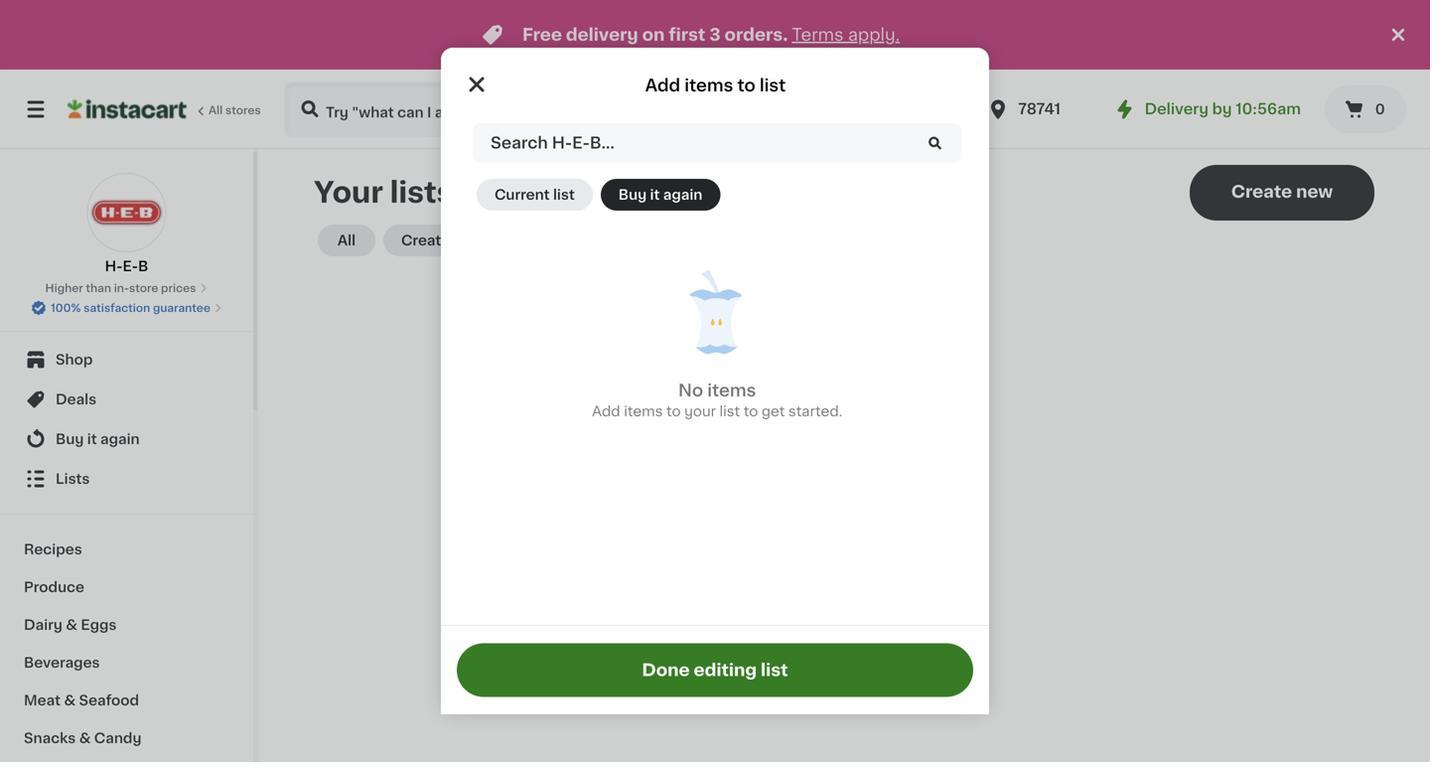 Task type: vqa. For each thing, say whether or not it's contained in the screenshot.
topmost Again
yes



Task type: locate. For each thing, give the bounding box(es) containing it.
0 horizontal spatial add
[[592, 404, 621, 418]]

recipes
[[24, 542, 82, 556]]

buy it again down search h-e-b... button
[[619, 188, 703, 202]]

search
[[491, 135, 548, 151]]

buy right current list button
[[619, 188, 647, 202]]

produce
[[24, 580, 84, 594]]

1 vertical spatial buy it again
[[56, 432, 140, 446]]

delivery
[[1145, 102, 1209, 116]]

to left your
[[667, 404, 681, 418]]

dairy & eggs
[[24, 618, 117, 632]]

again up lists link
[[100, 432, 140, 446]]

dairy
[[24, 618, 62, 632]]

1 horizontal spatial e-
[[572, 135, 590, 151]]

0 vertical spatial it
[[650, 188, 660, 202]]

1 horizontal spatial add
[[645, 77, 681, 94]]

snacks
[[24, 731, 76, 745]]

0 vertical spatial items
[[685, 77, 734, 94]]

list right editing
[[761, 662, 788, 679]]

buy inside button
[[619, 188, 647, 202]]

by
[[1213, 102, 1232, 116], [463, 233, 481, 247]]

0 horizontal spatial by
[[463, 233, 481, 247]]

in-
[[114, 283, 129, 294]]

items
[[685, 77, 734, 94], [708, 382, 756, 399], [624, 404, 663, 418]]

0 vertical spatial &
[[66, 618, 77, 632]]

no
[[679, 382, 704, 399]]

0 horizontal spatial all
[[209, 105, 223, 116]]

done
[[642, 662, 690, 679]]

it down search h-e-b... button
[[650, 188, 660, 202]]

your lists
[[314, 178, 454, 207]]

created by me button
[[383, 225, 525, 256]]

0 horizontal spatial buy
[[56, 432, 84, 446]]

buy it again
[[619, 188, 703, 202], [56, 432, 140, 446]]

0 vertical spatial again
[[663, 188, 703, 202]]

buy
[[619, 188, 647, 202], [56, 432, 84, 446]]

all left stores
[[209, 105, 223, 116]]

0 vertical spatial add
[[645, 77, 681, 94]]

1 vertical spatial e-
[[123, 259, 138, 273]]

h- left the b...
[[552, 135, 572, 151]]

by inside button
[[463, 233, 481, 247]]

editing
[[694, 662, 757, 679]]

all stores link
[[68, 81, 262, 137]]

buy it again down deals
[[56, 432, 140, 446]]

by for created
[[463, 233, 481, 247]]

satisfaction
[[84, 303, 150, 313]]

1 horizontal spatial h-
[[552, 135, 572, 151]]

list right your
[[720, 404, 740, 418]]

list
[[760, 77, 786, 94], [553, 188, 575, 202], [720, 404, 740, 418], [761, 662, 788, 679]]

to down orders.
[[738, 77, 756, 94]]

& left candy
[[79, 731, 91, 745]]

seafood
[[79, 693, 139, 707]]

1 vertical spatial by
[[463, 233, 481, 247]]

1 horizontal spatial all
[[338, 233, 356, 247]]

all
[[209, 105, 223, 116], [338, 233, 356, 247]]

1 horizontal spatial buy it again
[[619, 188, 703, 202]]

by right delivery
[[1213, 102, 1232, 116]]

meat & seafood link
[[12, 682, 241, 719]]

1 vertical spatial items
[[708, 382, 756, 399]]

1 vertical spatial h-
[[105, 259, 123, 273]]

0 horizontal spatial buy it again
[[56, 432, 140, 446]]

items down free delivery on first 3 orders. terms apply.
[[685, 77, 734, 94]]

stores
[[225, 105, 261, 116]]

all for all stores
[[209, 105, 223, 116]]

orders.
[[725, 26, 788, 43]]

your
[[685, 404, 716, 418]]

10:56am
[[1236, 102, 1301, 116]]

eggs
[[81, 618, 117, 632]]

no items add items to your list to get started.
[[592, 382, 843, 418]]

all down your
[[338, 233, 356, 247]]

shop link
[[12, 340, 241, 380]]

free
[[523, 26, 562, 43]]

snacks & candy
[[24, 731, 142, 745]]

again down search h-e-b... button
[[663, 188, 703, 202]]

higher than in-store prices link
[[45, 280, 208, 296]]

0 vertical spatial buy
[[619, 188, 647, 202]]

100% satisfaction guarantee
[[51, 303, 211, 313]]

items for no
[[708, 382, 756, 399]]

& for meat
[[64, 693, 76, 707]]

1 vertical spatial again
[[100, 432, 140, 446]]

e- right search
[[572, 135, 590, 151]]

& left eggs
[[66, 618, 77, 632]]

add down on
[[645, 77, 681, 94]]

0 vertical spatial e-
[[572, 135, 590, 151]]

to
[[738, 77, 756, 94], [667, 404, 681, 418], [744, 404, 758, 418]]

0 vertical spatial all
[[209, 105, 223, 116]]

& right meat
[[64, 693, 76, 707]]

0 horizontal spatial again
[[100, 432, 140, 446]]

create
[[1232, 183, 1293, 200]]

done editing list
[[642, 662, 788, 679]]

instacart logo image
[[68, 97, 187, 121]]

& for snacks
[[79, 731, 91, 745]]

free delivery on first 3 orders. terms apply.
[[523, 26, 900, 43]]

None search field
[[284, 81, 724, 137]]

3
[[710, 26, 721, 43]]

1 vertical spatial all
[[338, 233, 356, 247]]

100%
[[51, 303, 81, 313]]

items left your
[[624, 404, 663, 418]]

1 horizontal spatial it
[[650, 188, 660, 202]]

search h-e-b... button
[[473, 123, 962, 163]]

items up your
[[708, 382, 756, 399]]

add left your
[[592, 404, 621, 418]]

all inside button
[[338, 233, 356, 247]]

2 vertical spatial items
[[624, 404, 663, 418]]

it
[[650, 188, 660, 202], [87, 432, 97, 446]]

0 vertical spatial by
[[1213, 102, 1232, 116]]

e-
[[572, 135, 590, 151], [123, 259, 138, 273]]

lists link
[[12, 459, 241, 499]]

list_add_items dialog
[[441, 48, 990, 714]]

e- up higher than in-store prices link
[[123, 259, 138, 273]]

get
[[762, 404, 785, 418]]

1 vertical spatial add
[[592, 404, 621, 418]]

&
[[66, 618, 77, 632], [64, 693, 76, 707], [79, 731, 91, 745]]

again
[[663, 188, 703, 202], [100, 432, 140, 446]]

first
[[669, 26, 706, 43]]

0 horizontal spatial h-
[[105, 259, 123, 273]]

list inside no items add items to your list to get started.
[[720, 404, 740, 418]]

0 vertical spatial h-
[[552, 135, 572, 151]]

guarantee
[[153, 303, 211, 313]]

1 vertical spatial it
[[87, 432, 97, 446]]

buy up lists
[[56, 432, 84, 446]]

1 horizontal spatial again
[[663, 188, 703, 202]]

by left the me
[[463, 233, 481, 247]]

list inside button
[[761, 662, 788, 679]]

0 vertical spatial buy it again
[[619, 188, 703, 202]]

2 vertical spatial &
[[79, 731, 91, 745]]

1 horizontal spatial buy
[[619, 188, 647, 202]]

it down deals
[[87, 432, 97, 446]]

shop
[[56, 353, 93, 367]]

h-
[[552, 135, 572, 151], [105, 259, 123, 273]]

h- up 'higher than in-store prices'
[[105, 259, 123, 273]]

new
[[1297, 183, 1334, 200]]

list right current
[[553, 188, 575, 202]]

meat
[[24, 693, 61, 707]]

1 vertical spatial &
[[64, 693, 76, 707]]

0 horizontal spatial it
[[87, 432, 97, 446]]

1 horizontal spatial by
[[1213, 102, 1232, 116]]



Task type: describe. For each thing, give the bounding box(es) containing it.
all button
[[318, 225, 376, 256]]

create new
[[1232, 183, 1334, 200]]

apply.
[[848, 26, 900, 43]]

than
[[86, 283, 111, 294]]

buy it again button
[[601, 179, 721, 211]]

delivery by 10:56am link
[[1113, 97, 1301, 121]]

me
[[485, 233, 507, 247]]

again inside button
[[663, 188, 703, 202]]

service type group
[[749, 89, 963, 129]]

higher than in-store prices
[[45, 283, 196, 294]]

current list
[[495, 188, 575, 202]]

created
[[401, 233, 460, 247]]

all stores
[[209, 105, 261, 116]]

buy it again link
[[12, 419, 241, 459]]

h-e-b logo image
[[87, 173, 166, 252]]

your
[[314, 178, 383, 207]]

done editing list button
[[457, 643, 974, 697]]

e- inside button
[[572, 135, 590, 151]]

h-e-b
[[105, 259, 148, 273]]

created by me
[[401, 233, 507, 247]]

78741
[[1019, 102, 1061, 116]]

lists
[[56, 472, 90, 486]]

by for delivery
[[1213, 102, 1232, 116]]

snacks & candy link
[[12, 719, 241, 757]]

it inside button
[[650, 188, 660, 202]]

lists
[[390, 178, 454, 207]]

limited time offer region
[[0, 0, 1387, 70]]

meat & seafood
[[24, 693, 139, 707]]

create new button
[[1190, 165, 1375, 221]]

beverages
[[24, 656, 100, 670]]

b
[[138, 259, 148, 273]]

produce link
[[12, 568, 241, 606]]

delivery
[[566, 26, 638, 43]]

0
[[1376, 102, 1386, 116]]

add inside no items add items to your list to get started.
[[592, 404, 621, 418]]

deals link
[[12, 380, 241, 419]]

dairy & eggs link
[[12, 606, 241, 644]]

recipes link
[[12, 531, 241, 568]]

add items to list
[[645, 77, 786, 94]]

store
[[129, 283, 158, 294]]

list inside button
[[553, 188, 575, 202]]

beverages link
[[12, 644, 241, 682]]

started.
[[789, 404, 843, 418]]

on
[[642, 26, 665, 43]]

prices
[[161, 283, 196, 294]]

h-e-b link
[[87, 173, 166, 276]]

items for add
[[685, 77, 734, 94]]

deals
[[56, 392, 96, 406]]

delivery by 10:56am
[[1145, 102, 1301, 116]]

h- inside button
[[552, 135, 572, 151]]

all for all
[[338, 233, 356, 247]]

78741 button
[[987, 81, 1106, 137]]

terms
[[792, 26, 844, 43]]

1 vertical spatial buy
[[56, 432, 84, 446]]

0 button
[[1325, 85, 1407, 133]]

higher
[[45, 283, 83, 294]]

buy it again inside button
[[619, 188, 703, 202]]

search h-e-b...
[[491, 135, 615, 151]]

0 horizontal spatial e-
[[123, 259, 138, 273]]

b...
[[590, 135, 615, 151]]

list down orders.
[[760, 77, 786, 94]]

candy
[[94, 731, 142, 745]]

current
[[495, 188, 550, 202]]

current list button
[[477, 179, 593, 211]]

& for dairy
[[66, 618, 77, 632]]

to left get
[[744, 404, 758, 418]]

terms apply. link
[[792, 26, 900, 43]]

100% satisfaction guarantee button
[[31, 296, 222, 316]]



